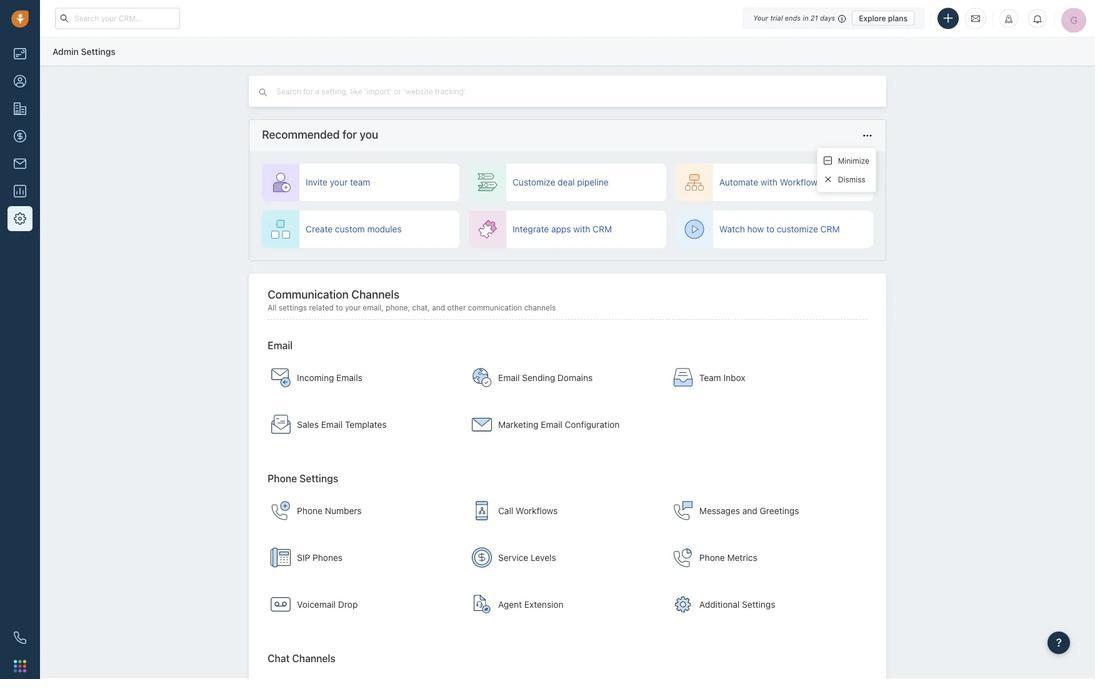 Task type: describe. For each thing, give the bounding box(es) containing it.
sales
[[297, 420, 319, 430]]

incoming
[[297, 373, 334, 383]]

channels for chat
[[292, 653, 336, 665]]

deal
[[558, 177, 575, 188]]

explore plans link
[[852, 11, 915, 26]]

auto-forward incoming emails to the crm, create contacts from them image
[[271, 368, 291, 388]]

communication
[[268, 288, 349, 301]]

plans
[[888, 14, 908, 23]]

access detailed information for each call, recording lifecycle and transcription image
[[673, 548, 693, 568]]

2 crm from the left
[[821, 224, 840, 234]]

additional configuration options for your phone solution image
[[673, 595, 693, 615]]

customize
[[777, 224, 818, 234]]

buy and manage phone numbers from 90+ countries image
[[271, 501, 291, 521]]

team inbox
[[700, 373, 746, 383]]

integrate apps with crm
[[513, 224, 612, 234]]

0 vertical spatial to
[[767, 224, 775, 234]]

email up auto-forward incoming emails to the crm, create contacts from them icon
[[268, 340, 293, 352]]

marketing email configuration link
[[466, 403, 662, 447]]

call workflows
[[498, 506, 558, 516]]

greetings
[[760, 506, 799, 516]]

0 vertical spatial your
[[330, 177, 348, 188]]

email right 'marketing'
[[541, 420, 563, 430]]

chat channels
[[268, 653, 336, 665]]

create
[[306, 224, 333, 234]]

workflows inside 'link'
[[516, 506, 558, 516]]

channels for communication
[[352, 288, 400, 301]]

agent
[[498, 600, 522, 610]]

automate with workflows link
[[676, 164, 873, 201]]

team
[[700, 373, 721, 383]]

create custom modules
[[306, 224, 402, 234]]

Search for a setting, like 'import' or 'website tracking' text field
[[275, 86, 522, 98]]

sales email templates
[[297, 420, 387, 430]]

incoming emails link
[[265, 356, 461, 400]]

your trial ends in 21 days
[[754, 14, 835, 22]]

settings for additional settings
[[742, 600, 776, 610]]

shows agent list with their corresponding extension numbers image
[[472, 595, 492, 615]]

chat,
[[412, 303, 430, 312]]

chat
[[268, 653, 290, 665]]

settings for phone settings
[[300, 473, 338, 485]]

1 vertical spatial with
[[574, 224, 590, 234]]

marketing
[[498, 420, 539, 430]]

marketing email configuration
[[498, 420, 620, 430]]

watch
[[720, 224, 745, 234]]

integrate
[[513, 224, 549, 234]]

incoming emails
[[297, 373, 363, 383]]

voicemail
[[297, 600, 336, 610]]

1 horizontal spatial workflows
[[780, 177, 822, 188]]

verify your domains for better deliverability and less spam image
[[472, 368, 492, 388]]

sip phones link
[[265, 536, 461, 580]]

email right verify your domains for better deliverability and less spam image
[[498, 373, 520, 383]]

templates
[[345, 420, 387, 430]]

apps
[[551, 224, 571, 234]]

phones
[[313, 553, 343, 563]]

other
[[447, 303, 466, 312]]

call
[[498, 506, 513, 516]]

make and receive calls online by adding sip phones image
[[271, 548, 291, 568]]

phone image
[[14, 632, 26, 645]]

watch how to customize crm
[[720, 224, 840, 234]]

service levels
[[498, 553, 556, 563]]

configuration
[[565, 420, 620, 430]]

customize deal pipeline
[[513, 177, 609, 188]]

messages and greetings link
[[667, 489, 863, 533]]

service
[[498, 553, 528, 563]]

settings for admin settings
[[81, 46, 115, 56]]

in
[[803, 14, 809, 22]]

team
[[350, 177, 370, 188]]

Search your CRM... text field
[[55, 8, 180, 29]]

set service level targets and specify the expected threshold time to answer calls image
[[472, 548, 492, 568]]

1 crm from the left
[[593, 224, 612, 234]]

voicemail drop link
[[265, 583, 461, 627]]

service levels link
[[466, 536, 662, 580]]

pipeline
[[577, 177, 609, 188]]

and inside communication channels all settings related to your email, phone, chat, and other communication channels
[[432, 303, 445, 312]]

inbox
[[724, 373, 746, 383]]

phone settings
[[268, 473, 338, 485]]

email sending domains
[[498, 373, 593, 383]]

phone element
[[8, 626, 33, 651]]

create and share email templates, track their metrics image
[[271, 415, 291, 435]]

how
[[748, 224, 764, 234]]

automate
[[720, 177, 758, 188]]

phone for phone settings
[[268, 473, 297, 485]]

explore plans
[[859, 14, 908, 23]]

modules
[[367, 224, 402, 234]]



Task type: locate. For each thing, give the bounding box(es) containing it.
communication channels all settings related to your email, phone, chat, and other communication channels
[[268, 288, 556, 312]]

0 horizontal spatial channels
[[292, 653, 336, 665]]

agent extension link
[[466, 583, 662, 627]]

crm right apps
[[593, 224, 612, 234]]

1 vertical spatial to
[[336, 303, 343, 312]]

1 horizontal spatial and
[[743, 506, 758, 516]]

phone numbers link
[[265, 489, 461, 533]]

workflows right the call
[[516, 506, 558, 516]]

channels
[[524, 303, 556, 312]]

email sending domains link
[[466, 356, 662, 400]]

create custom modules link
[[262, 211, 460, 248]]

customize
[[513, 177, 555, 188]]

with right automate
[[761, 177, 778, 188]]

channels right chat
[[292, 653, 336, 665]]

sales email templates link
[[265, 403, 461, 447]]

email right sales
[[321, 420, 343, 430]]

to right related
[[336, 303, 343, 312]]

0 horizontal spatial and
[[432, 303, 445, 312]]

1 horizontal spatial crm
[[821, 224, 840, 234]]

set up call queues and messages to connect callers with your team image
[[472, 501, 492, 521]]

respond faster to emails with a common inbox for your team image
[[673, 368, 693, 388]]

sip phones
[[297, 553, 343, 563]]

1 vertical spatial phone
[[297, 506, 323, 516]]

agent extension
[[498, 600, 564, 610]]

1 horizontal spatial settings
[[300, 473, 338, 485]]

minimize
[[838, 156, 870, 165]]

settings right additional
[[742, 600, 776, 610]]

1 horizontal spatial to
[[767, 224, 775, 234]]

explore
[[859, 14, 886, 23]]

extension
[[524, 600, 564, 610]]

freshworks switcher image
[[14, 660, 26, 673]]

0 horizontal spatial with
[[574, 224, 590, 234]]

settings
[[81, 46, 115, 56], [300, 473, 338, 485], [742, 600, 776, 610]]

and right 'chat,'
[[432, 303, 445, 312]]

with
[[761, 177, 778, 188], [574, 224, 590, 234]]

settings right admin
[[81, 46, 115, 56]]

1 vertical spatial channels
[[292, 653, 336, 665]]

sending
[[522, 373, 555, 383]]

phone metrics
[[700, 553, 758, 563]]

1 horizontal spatial channels
[[352, 288, 400, 301]]

2 horizontal spatial settings
[[742, 600, 776, 610]]

automate with workflows
[[720, 177, 822, 188]]

metrics
[[727, 553, 758, 563]]

voicemail drop
[[297, 600, 358, 610]]

email,
[[363, 303, 384, 312]]

your
[[754, 14, 769, 22]]

invite your team
[[306, 177, 370, 188]]

custom
[[335, 224, 365, 234]]

2 vertical spatial settings
[[742, 600, 776, 610]]

phone for phone numbers
[[297, 506, 323, 516]]

phone right access detailed information for each call, recording lifecycle and transcription image
[[700, 553, 725, 563]]

trial
[[771, 14, 783, 22]]

phone
[[268, 473, 297, 485], [297, 506, 323, 516], [700, 553, 725, 563]]

21
[[811, 14, 818, 22]]

to
[[767, 224, 775, 234], [336, 303, 343, 312]]

domains
[[558, 373, 593, 383]]

all
[[268, 303, 277, 312]]

phone right buy and manage phone numbers from 90+ countries 'image' at the left of page
[[297, 506, 323, 516]]

days
[[820, 14, 835, 22]]

0 horizontal spatial workflows
[[516, 506, 558, 516]]

leave pre-recorded voicemail if call goes unanswered image
[[271, 595, 291, 615]]

0 vertical spatial phone
[[268, 473, 297, 485]]

and left greetings
[[743, 506, 758, 516]]

with right apps
[[574, 224, 590, 234]]

1 vertical spatial and
[[743, 506, 758, 516]]

email image
[[972, 13, 980, 24]]

crm right customize
[[821, 224, 840, 234]]

phone metrics link
[[667, 536, 863, 580]]

messages
[[700, 506, 740, 516]]

phone for phone metrics
[[700, 553, 725, 563]]

levels
[[531, 553, 556, 563]]

1 vertical spatial your
[[345, 303, 361, 312]]

to inside communication channels all settings related to your email, phone, chat, and other communication channels
[[336, 303, 343, 312]]

customize deal pipeline link
[[469, 164, 666, 201]]

additional
[[700, 600, 740, 610]]

phone,
[[386, 303, 410, 312]]

0 horizontal spatial settings
[[81, 46, 115, 56]]

admin settings
[[53, 46, 115, 56]]

1 vertical spatial settings
[[300, 473, 338, 485]]

admin
[[53, 46, 79, 56]]

call workflows link
[[466, 489, 662, 533]]

crm
[[593, 224, 612, 234], [821, 224, 840, 234]]

team inbox link
[[667, 356, 863, 400]]

numbers
[[325, 506, 362, 516]]

0 vertical spatial and
[[432, 303, 445, 312]]

invite
[[306, 177, 328, 188]]

workflows
[[780, 177, 822, 188], [516, 506, 558, 516]]

additional settings link
[[667, 583, 863, 627]]

related
[[309, 303, 334, 312]]

2 vertical spatial phone
[[700, 553, 725, 563]]

0 vertical spatial channels
[[352, 288, 400, 301]]

channels up "email,"
[[352, 288, 400, 301]]

1 horizontal spatial with
[[761, 177, 778, 188]]

to right how on the right top of the page
[[767, 224, 775, 234]]

email
[[268, 340, 293, 352], [498, 373, 520, 383], [321, 420, 343, 430], [541, 420, 563, 430]]

ends
[[785, 14, 801, 22]]

phone up buy and manage phone numbers from 90+ countries 'image' at the left of page
[[268, 473, 297, 485]]

0 vertical spatial with
[[761, 177, 778, 188]]

settings up phone numbers
[[300, 473, 338, 485]]

channels inside communication channels all settings related to your email, phone, chat, and other communication channels
[[352, 288, 400, 301]]

drop
[[338, 600, 358, 610]]

customize the logo, sender details, and font colors in your marketing emails image
[[472, 415, 492, 435]]

0 vertical spatial settings
[[81, 46, 115, 56]]

dismiss
[[838, 175, 866, 184]]

0 horizontal spatial crm
[[593, 224, 612, 234]]

additional settings
[[700, 600, 776, 610]]

emails
[[336, 373, 363, 383]]

sip
[[297, 553, 310, 563]]

phone numbers
[[297, 506, 362, 516]]

settings
[[279, 303, 307, 312]]

record automated messages and greetings for every business situation image
[[673, 501, 693, 521]]

your left team
[[330, 177, 348, 188]]

your inside communication channels all settings related to your email, phone, chat, and other communication channels
[[345, 303, 361, 312]]

1 vertical spatial workflows
[[516, 506, 558, 516]]

0 horizontal spatial to
[[336, 303, 343, 312]]

your left "email,"
[[345, 303, 361, 312]]

0 vertical spatial workflows
[[780, 177, 822, 188]]

channels
[[352, 288, 400, 301], [292, 653, 336, 665]]

communication
[[468, 303, 522, 312]]

workflows up customize
[[780, 177, 822, 188]]

messages and greetings
[[700, 506, 799, 516]]



Task type: vqa. For each thing, say whether or not it's contained in the screenshot.
leftmost Channels
yes



